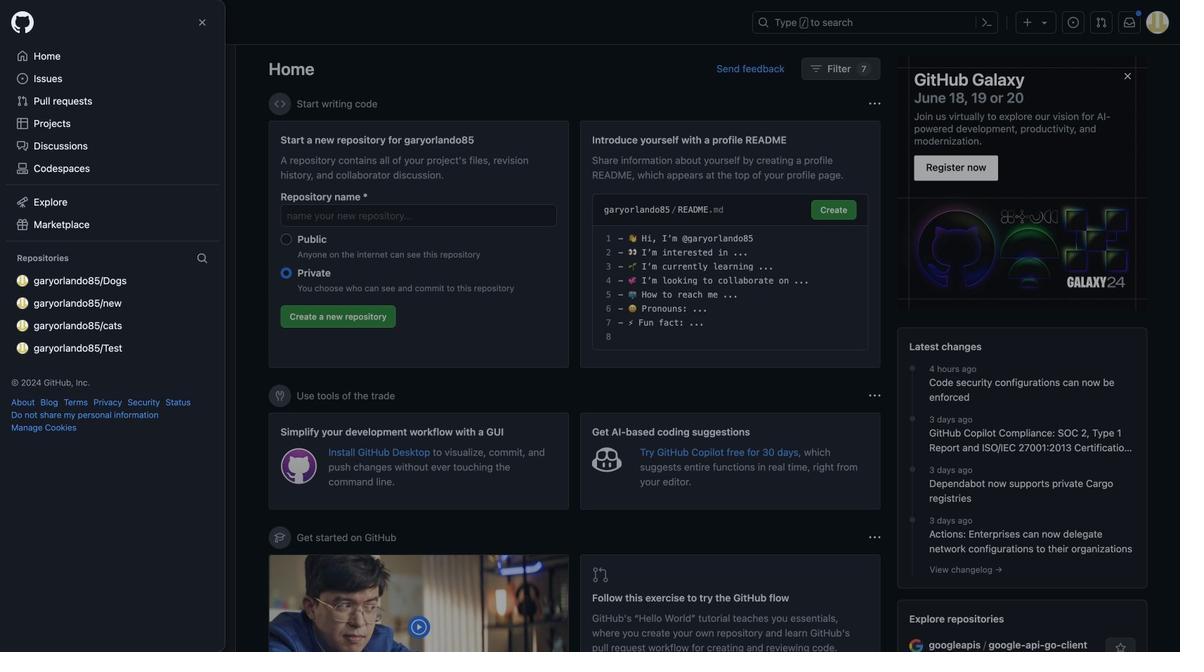 Task type: describe. For each thing, give the bounding box(es) containing it.
explore repositories navigation
[[897, 600, 1148, 653]]

3 dot fill image from the top
[[907, 515, 918, 526]]

issue opened image
[[1068, 17, 1079, 28]]



Task type: vqa. For each thing, say whether or not it's contained in the screenshot.
the 0 inside the 0 closed link
no



Task type: locate. For each thing, give the bounding box(es) containing it.
1 dot fill image from the top
[[907, 363, 918, 374]]

explore element
[[897, 56, 1148, 653]]

dot fill image
[[907, 464, 918, 475]]

dot fill image
[[907, 363, 918, 374], [907, 413, 918, 425], [907, 515, 918, 526]]

git pull request image
[[1096, 17, 1107, 28]]

command palette image
[[981, 17, 993, 28]]

2 vertical spatial dot fill image
[[907, 515, 918, 526]]

2 dot fill image from the top
[[907, 413, 918, 425]]

0 vertical spatial dot fill image
[[907, 363, 918, 374]]

you have unread notifications image
[[1124, 17, 1135, 28]]

1 vertical spatial dot fill image
[[907, 413, 918, 425]]

account element
[[0, 45, 236, 653]]



